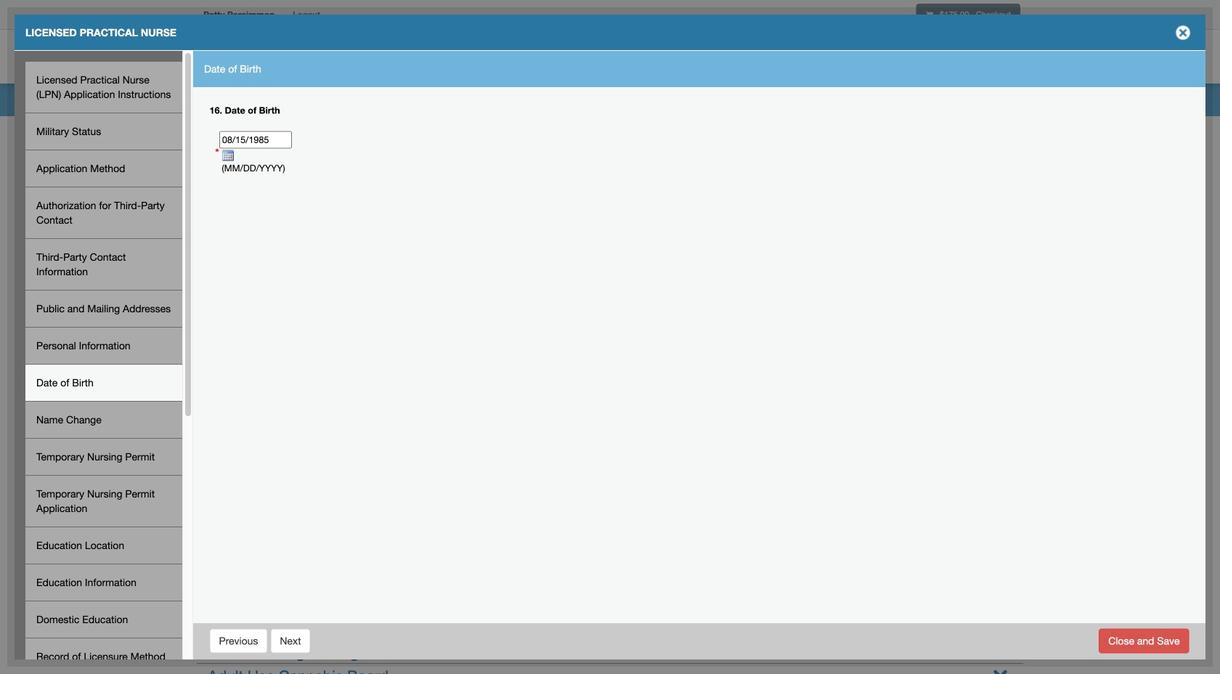 Task type: vqa. For each thing, say whether or not it's contained in the screenshot.
Button
yes



Task type: locate. For each thing, give the bounding box(es) containing it.
chevron down image
[[993, 665, 1008, 674]]

None image field
[[219, 150, 234, 162]]

illinois department of financial and professional regulation image
[[196, 33, 527, 79]]

None text field
[[219, 131, 292, 149]]

None button
[[210, 629, 268, 653], [270, 629, 311, 653], [1099, 629, 1189, 653], [210, 629, 268, 653], [270, 629, 311, 653], [1099, 629, 1189, 653]]

shopping cart image
[[926, 11, 933, 19]]



Task type: describe. For each thing, give the bounding box(es) containing it.
close window image
[[1172, 21, 1195, 44]]

chevron down image
[[993, 617, 1008, 633]]



